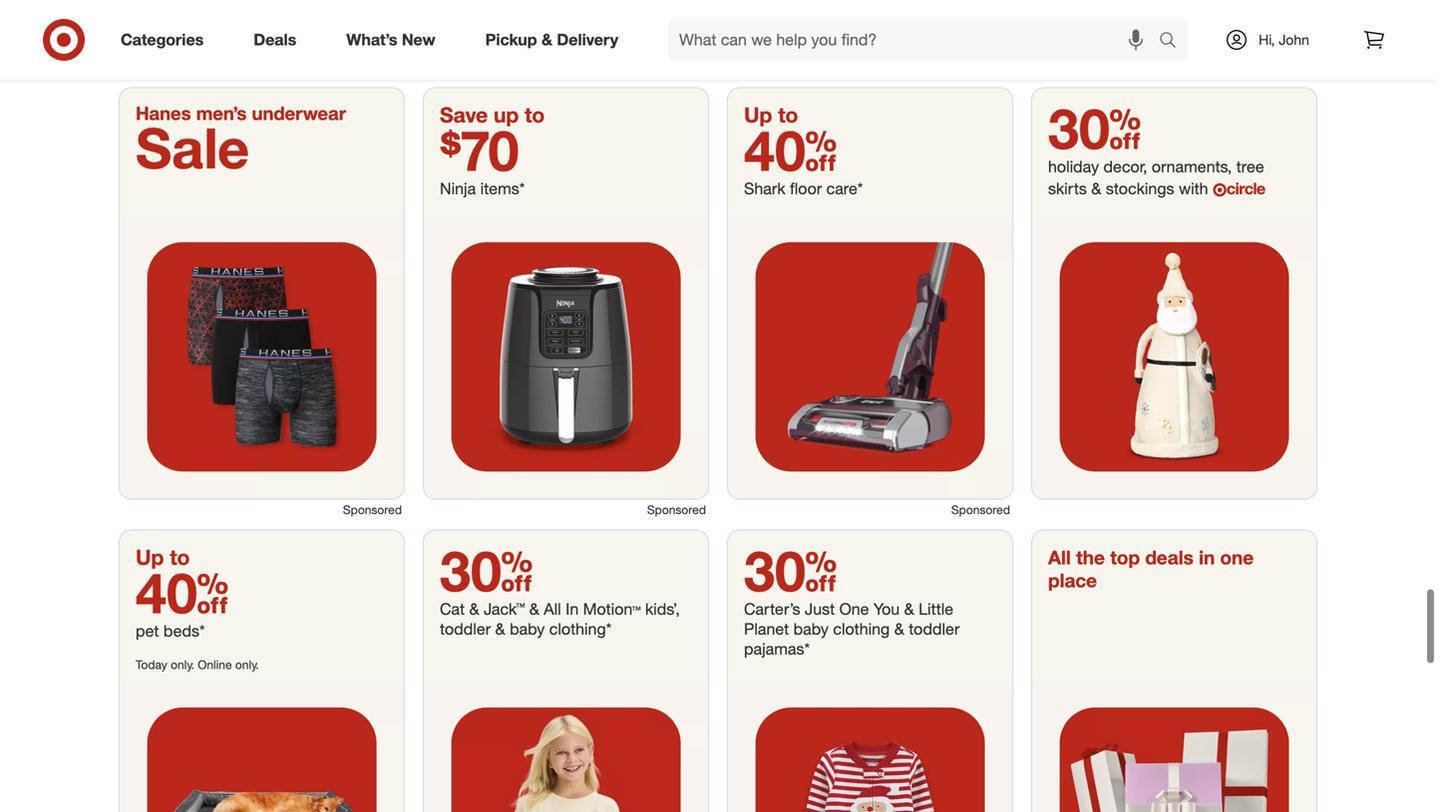 Task type: vqa. For each thing, say whether or not it's contained in the screenshot.
performance
no



Task type: locate. For each thing, give the bounding box(es) containing it.
0 vertical spatial all
[[1048, 547, 1071, 570]]

& inside holiday decor, ornaments, tree skirts & stockings with
[[1091, 179, 1101, 199]]

0 vertical spatial 40
[[744, 116, 837, 184]]

1 baby from the left
[[510, 620, 545, 639]]

up to for shark
[[744, 102, 798, 128]]

just
[[805, 600, 835, 619]]

& right skirts on the right top of page
[[1091, 179, 1101, 199]]

care*
[[826, 179, 863, 199]]

only. right online
[[235, 658, 259, 673]]

save for save up to
[[440, 102, 488, 128]]

toddler inside kids', toddler & baby clothing*
[[440, 620, 491, 639]]

to up beds*
[[170, 545, 190, 571]]

1 horizontal spatial up
[[744, 102, 772, 128]]

what's new
[[346, 30, 435, 49]]

decor,
[[1104, 157, 1147, 177]]

baby down just in the right of the page
[[793, 620, 829, 639]]

1 horizontal spatial to
[[525, 102, 545, 128]]

1 horizontal spatial baby
[[793, 620, 829, 639]]

to
[[525, 102, 545, 128], [778, 102, 798, 128], [170, 545, 190, 571]]

ninja items*
[[440, 179, 525, 199]]

0 horizontal spatial ™
[[516, 600, 525, 619]]

all left in
[[544, 600, 561, 619]]

1 horizontal spatial 40
[[744, 116, 837, 184]]

up to up pet beds*
[[136, 545, 190, 571]]

in
[[1199, 547, 1215, 570]]

on,
[[686, 21, 739, 65]]

up
[[744, 102, 772, 128], [136, 545, 164, 571]]

kids', toddler & baby clothing*
[[440, 600, 680, 639]]

stockings
[[1106, 179, 1174, 199]]

baby inside 30 carter's just one you & little planet baby clothing & toddler pajamas*
[[793, 620, 829, 639]]

& down jack
[[495, 620, 505, 639]]

1 horizontal spatial save
[[593, 21, 676, 65]]

delivery
[[557, 30, 618, 49]]

& right jack
[[529, 600, 539, 619]]

all left the
[[1048, 547, 1071, 570]]

toddler inside 30 carter's just one you & little planet baby clothing & toddler pajamas*
[[909, 620, 960, 639]]

save left up
[[440, 102, 488, 128]]

skirts
[[1048, 179, 1087, 199]]

0 horizontal spatial only.
[[171, 658, 194, 673]]

30 left in
[[440, 537, 533, 605]]

save on, saver
[[593, 21, 843, 65]]

2 toddler from the left
[[909, 620, 960, 639]]

top
[[1110, 547, 1140, 570]]

all
[[1048, 547, 1071, 570], [544, 600, 561, 619]]

1 vertical spatial 40
[[136, 559, 229, 627]]

one
[[839, 600, 869, 619]]

™ left kids',
[[632, 600, 641, 619]]

0 horizontal spatial toddler
[[440, 620, 491, 639]]

™ left in
[[516, 600, 525, 619]]

pet beds*
[[136, 622, 205, 641]]

0 horizontal spatial to
[[170, 545, 190, 571]]

up for shark
[[744, 102, 772, 128]]

hanes
[[136, 102, 191, 125]]

0 horizontal spatial 40
[[136, 559, 229, 627]]

save
[[593, 21, 676, 65], [440, 102, 488, 128]]

categories
[[121, 30, 204, 49]]

1 horizontal spatial toddler
[[909, 620, 960, 639]]

1 vertical spatial up to
[[136, 545, 190, 571]]

hi, john
[[1259, 31, 1309, 48]]

up up the "shark" at top
[[744, 102, 772, 128]]

1 horizontal spatial 30
[[744, 537, 837, 605]]

0 horizontal spatial baby
[[510, 620, 545, 639]]

to right up
[[525, 102, 545, 128]]

tree
[[1236, 157, 1264, 177]]

little
[[919, 600, 953, 619]]

2 only. from the left
[[235, 658, 259, 673]]

deals
[[254, 30, 296, 49]]

30 inside 30 carter's just one you & little planet baby clothing & toddler pajamas*
[[744, 537, 837, 605]]

to down saver
[[778, 102, 798, 128]]

in
[[566, 600, 579, 619]]

0 vertical spatial up to
[[744, 102, 798, 128]]

& right cat
[[469, 600, 479, 619]]

$70
[[440, 116, 519, 184]]

1 vertical spatial all
[[544, 600, 561, 619]]

What can we help you find? suggestions appear below search field
[[667, 18, 1164, 62]]

search button
[[1150, 18, 1198, 66]]

baby down cat & jack ™ & all in motion ™
[[510, 620, 545, 639]]

30 up planet
[[744, 537, 837, 605]]

40
[[744, 116, 837, 184], [136, 559, 229, 627]]

&
[[542, 30, 552, 49], [1091, 179, 1101, 199], [469, 600, 479, 619], [529, 600, 539, 619], [904, 600, 914, 619], [495, 620, 505, 639], [894, 620, 904, 639]]

only.
[[171, 658, 194, 673], [235, 658, 259, 673]]

0 horizontal spatial save
[[440, 102, 488, 128]]

toddler
[[440, 620, 491, 639], [909, 620, 960, 639]]

30
[[1048, 94, 1141, 162], [440, 537, 533, 605], [744, 537, 837, 605]]

™
[[516, 600, 525, 619], [632, 600, 641, 619]]

one
[[1220, 547, 1254, 570]]

2 baby from the left
[[793, 620, 829, 639]]

0 horizontal spatial up
[[136, 545, 164, 571]]

deals
[[1145, 547, 1194, 570]]

0 vertical spatial up
[[744, 102, 772, 128]]

the
[[1076, 547, 1105, 570]]

up up pet
[[136, 545, 164, 571]]

1 vertical spatial up
[[136, 545, 164, 571]]

shark floor care*
[[744, 179, 863, 199]]

baby
[[510, 620, 545, 639], [793, 620, 829, 639]]

you
[[873, 600, 900, 619]]

floor
[[790, 179, 822, 199]]

save left on,
[[593, 21, 676, 65]]

toddler down cat
[[440, 620, 491, 639]]

0 horizontal spatial 30
[[440, 537, 533, 605]]

pickup
[[485, 30, 537, 49]]

pickup & delivery
[[485, 30, 618, 49]]

toddler down little
[[909, 620, 960, 639]]

place
[[1048, 569, 1097, 592]]

circle
[[1227, 179, 1265, 199]]

1 horizontal spatial only.
[[235, 658, 259, 673]]

baby inside kids', toddler & baby clothing*
[[510, 620, 545, 639]]

to for shark floor care*
[[778, 102, 798, 128]]

sale
[[136, 114, 249, 182]]

2 horizontal spatial to
[[778, 102, 798, 128]]

with
[[1179, 179, 1208, 199]]

pet
[[136, 622, 159, 641]]

up to up the "shark" at top
[[744, 102, 798, 128]]

categories link
[[104, 18, 229, 62]]

up to
[[744, 102, 798, 128], [136, 545, 190, 571]]

0 horizontal spatial up to
[[136, 545, 190, 571]]

today only. online only.
[[136, 658, 259, 673]]

1 vertical spatial save
[[440, 102, 488, 128]]

hanes men's underwear
[[136, 102, 346, 125]]

items*
[[480, 179, 525, 199]]

holiday decor, ornaments, tree skirts & stockings with
[[1048, 157, 1264, 199]]

40 for beds*
[[136, 559, 229, 627]]

30 up skirts on the right top of page
[[1048, 94, 1141, 162]]

30 for ™
[[440, 537, 533, 605]]

kids',
[[645, 600, 680, 619]]

1 toddler from the left
[[440, 620, 491, 639]]

1 horizontal spatial all
[[1048, 547, 1071, 570]]

0 vertical spatial save
[[593, 21, 676, 65]]

only. right today
[[171, 658, 194, 673]]

2 horizontal spatial 30
[[1048, 94, 1141, 162]]

ornaments,
[[1152, 157, 1232, 177]]

1 horizontal spatial up to
[[744, 102, 798, 128]]

1 horizontal spatial ™
[[632, 600, 641, 619]]



Task type: describe. For each thing, give the bounding box(es) containing it.
30 carter's just one you & little planet baby clothing & toddler pajamas*
[[744, 537, 960, 659]]

clothing*
[[549, 620, 612, 639]]

beds*
[[163, 622, 205, 641]]

new
[[402, 30, 435, 49]]

carter's
[[744, 600, 800, 619]]

cat
[[440, 600, 465, 619]]

deals link
[[237, 18, 321, 62]]

up to for pet
[[136, 545, 190, 571]]

online
[[198, 658, 232, 673]]

1 ™ from the left
[[516, 600, 525, 619]]

1 only. from the left
[[171, 658, 194, 673]]

what's new link
[[329, 18, 460, 62]]

hi,
[[1259, 31, 1275, 48]]

& right pickup
[[542, 30, 552, 49]]

today
[[136, 658, 167, 673]]

all the top deals in one place link
[[1032, 531, 1316, 813]]

all inside all the top deals in one place
[[1048, 547, 1071, 570]]

& inside kids', toddler & baby clothing*
[[495, 620, 505, 639]]

& down you on the right of page
[[894, 620, 904, 639]]

40 for floor
[[744, 116, 837, 184]]

save up to
[[440, 102, 545, 128]]

pajamas*
[[744, 640, 810, 659]]

30 for circle
[[1048, 94, 1141, 162]]

jack
[[484, 600, 516, 619]]

motion
[[583, 600, 632, 619]]

cat & jack ™ & all in motion ™
[[440, 600, 641, 619]]

underwear
[[252, 102, 346, 125]]

to for pet beds*
[[170, 545, 190, 571]]

& right you on the right of page
[[904, 600, 914, 619]]

save for save on, saver
[[593, 21, 676, 65]]

today only! image
[[120, 681, 404, 813]]

shark
[[744, 179, 785, 199]]

0 horizontal spatial all
[[544, 600, 561, 619]]

ninja
[[440, 179, 476, 199]]

what's
[[346, 30, 397, 49]]

clothing
[[833, 620, 890, 639]]

pickup & delivery link
[[468, 18, 643, 62]]

saver
[[750, 21, 843, 65]]

up
[[494, 102, 519, 128]]

all the top deals in one place
[[1048, 547, 1254, 592]]

up for pet
[[136, 545, 164, 571]]

2 ™ from the left
[[632, 600, 641, 619]]

search
[[1150, 32, 1198, 51]]

planet
[[744, 620, 789, 639]]

holiday
[[1048, 157, 1099, 177]]

john
[[1279, 31, 1309, 48]]

men's
[[196, 102, 247, 125]]



